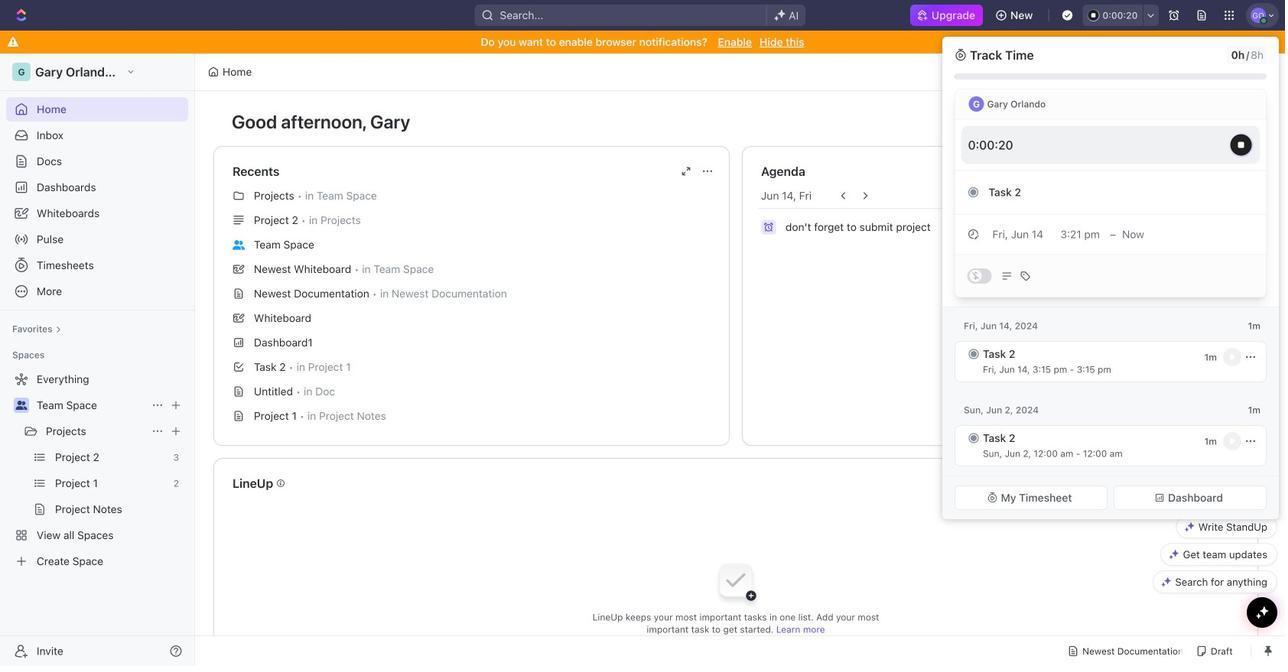 Task type: vqa. For each thing, say whether or not it's contained in the screenshot.
Gary Orlando's Workspace, , "element"
yes



Task type: describe. For each thing, give the bounding box(es) containing it.
sidebar navigation
[[0, 54, 198, 667]]

user group image inside tree
[[16, 401, 27, 410]]



Task type: locate. For each thing, give the bounding box(es) containing it.
gary orlando's workspace, , element
[[12, 63, 31, 81]]

tree
[[6, 367, 188, 574]]

1 horizontal spatial user group image
[[233, 240, 245, 250]]

user group image
[[233, 240, 245, 250], [16, 401, 27, 410]]

tree inside sidebar navigation
[[6, 367, 188, 574]]

0 vertical spatial user group image
[[233, 240, 245, 250]]

0 horizontal spatial user group image
[[16, 401, 27, 410]]

1 vertical spatial user group image
[[16, 401, 27, 410]]



